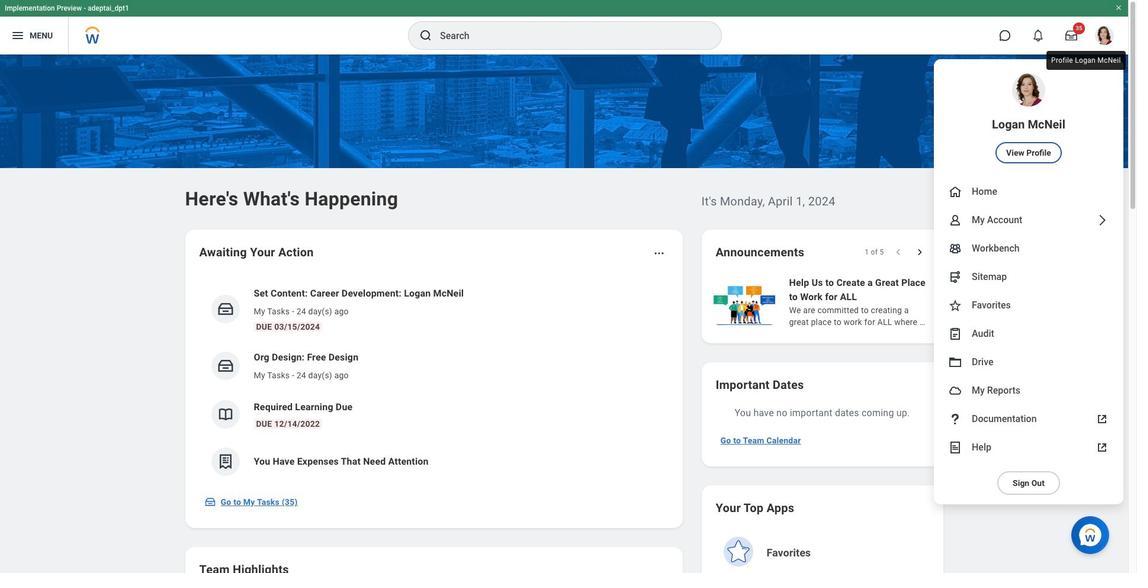 Task type: locate. For each thing, give the bounding box(es) containing it.
1 vertical spatial inbox image
[[204, 496, 216, 508]]

search image
[[419, 28, 433, 43]]

contact card matrix manager image
[[948, 242, 962, 256]]

1 horizontal spatial list
[[711, 275, 1137, 329]]

0 horizontal spatial inbox image
[[204, 496, 216, 508]]

paste image
[[948, 327, 962, 341]]

banner
[[0, 0, 1128, 505]]

notifications large image
[[1032, 30, 1044, 41]]

menu
[[934, 59, 1124, 505]]

chevron right small image
[[914, 246, 925, 258]]

menu item
[[934, 59, 1124, 178], [934, 178, 1124, 206], [934, 206, 1124, 235], [934, 235, 1124, 263], [934, 263, 1124, 291], [934, 291, 1124, 320], [934, 320, 1124, 348], [934, 348, 1124, 377], [934, 377, 1124, 405], [934, 405, 1124, 434], [934, 434, 1124, 462]]

ext link image for question image
[[1095, 412, 1109, 426]]

ext link image
[[1095, 412, 1109, 426], [1095, 441, 1109, 455]]

0 horizontal spatial list
[[199, 277, 668, 486]]

5 menu item from the top
[[934, 263, 1124, 291]]

home image
[[948, 185, 962, 199]]

Search Workday  search field
[[440, 23, 697, 49]]

status
[[865, 248, 884, 257]]

2 menu item from the top
[[934, 178, 1124, 206]]

dashboard expenses image
[[216, 453, 234, 471]]

logan mcneil image
[[1095, 26, 1114, 45]]

list
[[711, 275, 1137, 329], [199, 277, 668, 486]]

2 ext link image from the top
[[1095, 441, 1109, 455]]

0 vertical spatial ext link image
[[1095, 412, 1109, 426]]

10 menu item from the top
[[934, 405, 1124, 434]]

1 menu item from the top
[[934, 59, 1124, 178]]

1 vertical spatial ext link image
[[1095, 441, 1109, 455]]

inbox image
[[216, 300, 234, 318], [204, 496, 216, 508]]

justify image
[[11, 28, 25, 43]]

8 menu item from the top
[[934, 348, 1124, 377]]

main content
[[0, 54, 1137, 573]]

chevron left small image
[[892, 246, 904, 258]]

folder open image
[[948, 355, 962, 370]]

tooltip
[[1044, 49, 1128, 72]]

1 ext link image from the top
[[1095, 412, 1109, 426]]

0 vertical spatial inbox image
[[216, 300, 234, 318]]

book open image
[[216, 406, 234, 423]]



Task type: describe. For each thing, give the bounding box(es) containing it.
user image
[[948, 213, 962, 227]]

endpoints image
[[948, 270, 962, 284]]

6 menu item from the top
[[934, 291, 1124, 320]]

3 menu item from the top
[[934, 206, 1124, 235]]

avatar image
[[948, 384, 962, 398]]

close environment banner image
[[1115, 4, 1122, 11]]

11 menu item from the top
[[934, 434, 1124, 462]]

1 horizontal spatial inbox image
[[216, 300, 234, 318]]

question image
[[948, 412, 962, 426]]

inbox image
[[216, 357, 234, 375]]

ext link image for document image
[[1095, 441, 1109, 455]]

star image
[[948, 298, 962, 313]]

4 menu item from the top
[[934, 235, 1124, 263]]

document image
[[948, 441, 962, 455]]

chevron right image
[[1095, 213, 1109, 227]]

7 menu item from the top
[[934, 320, 1124, 348]]

inbox large image
[[1065, 30, 1077, 41]]

9 menu item from the top
[[934, 377, 1124, 405]]



Task type: vqa. For each thing, say whether or not it's contained in the screenshot.
dashboard expenses icon
yes



